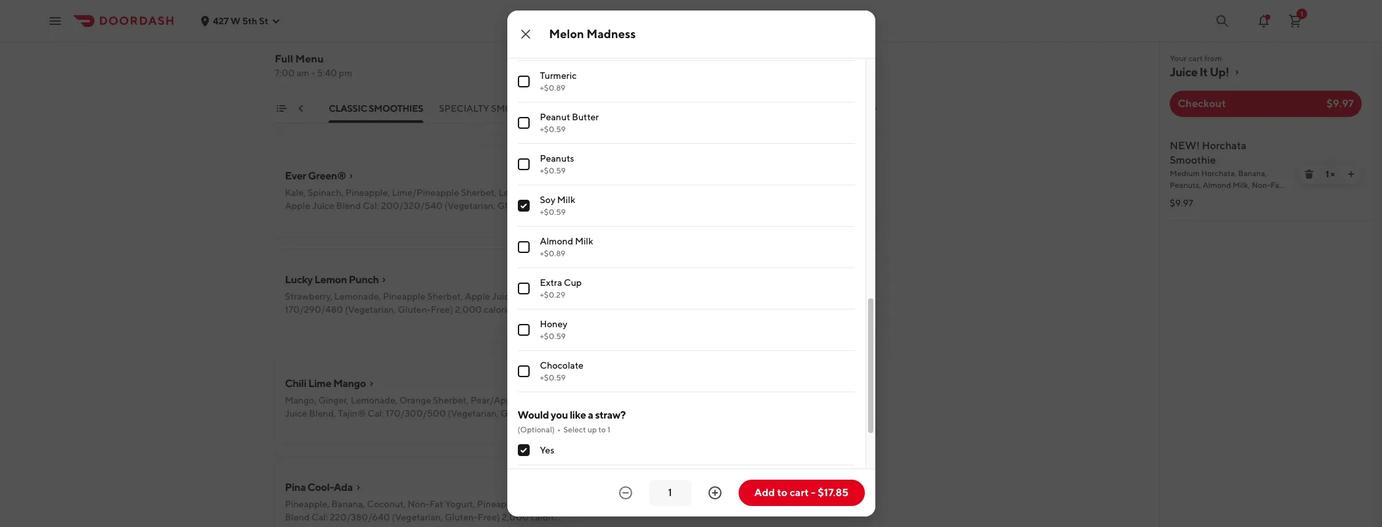 Task type: vqa. For each thing, say whether or not it's contained in the screenshot.
Select
yes



Task type: locate. For each thing, give the bounding box(es) containing it.
menu
[[295, 53, 323, 65]]

0 horizontal spatial cart
[[790, 486, 809, 499]]

open menu image
[[47, 13, 63, 29]]

- right am
[[311, 68, 315, 78]]

3 +$0.59 from the top
[[540, 166, 566, 176]]

soy milk +$0.59
[[540, 195, 575, 217]]

limited time menu button
[[220, 102, 313, 123]]

+$0.89 inside ginger +$0.89
[[540, 41, 566, 51]]

$9.97
[[1327, 97, 1354, 110], [1170, 198, 1193, 208]]

2 smoothies from the left
[[491, 103, 547, 114]]

6 +$0.59 from the top
[[540, 373, 566, 383]]

superfruit bowls button
[[702, 102, 798, 123]]

+$0.59 down soy
[[540, 207, 566, 217]]

1 button
[[1282, 8, 1309, 34]]

cup
[[564, 277, 582, 288]]

punch
[[349, 273, 379, 286]]

chocolate
[[540, 360, 584, 371]]

+$0.89 down turmeric
[[540, 83, 566, 93]]

to left $17.85
[[777, 486, 788, 499]]

cinnamon,
[[1194, 204, 1233, 214]]

to inside 'would you like a straw? (optional) • select up to 1'
[[599, 425, 606, 434]]

1 right notification bell icon
[[1301, 10, 1303, 17]]

peanuts,
[[1170, 180, 1201, 190]]

None checkbox
[[518, 34, 529, 46], [518, 76, 529, 87], [518, 117, 529, 129], [518, 158, 529, 170], [518, 283, 529, 294], [518, 365, 529, 377], [518, 34, 529, 46], [518, 76, 529, 87], [518, 117, 529, 129], [518, 158, 529, 170], [518, 283, 529, 294], [518, 365, 529, 377]]

0 horizontal spatial 1
[[608, 425, 611, 434]]

plant-based smoothies button
[[563, 102, 687, 123]]

up
[[588, 425, 597, 434]]

2 +$0.89 from the top
[[540, 83, 566, 93]]

w
[[231, 15, 240, 26]]

milk right soy
[[557, 195, 575, 205]]

1 ×
[[1326, 169, 1335, 179]]

4 +$0.59 from the top
[[540, 207, 566, 217]]

yes inside 'would you like a straw?' group
[[540, 445, 554, 456]]

banana,
[[1238, 168, 1267, 178], [1198, 192, 1226, 202]]

+$0.59
[[540, 0, 566, 10], [540, 124, 566, 134], [540, 166, 566, 176], [540, 207, 566, 217], [540, 331, 566, 341], [540, 373, 566, 383]]

0 vertical spatial -
[[311, 68, 315, 78]]

1 vertical spatial to
[[777, 486, 788, 499]]

scroll menu navigation left image
[[295, 103, 306, 114]]

0 vertical spatial almond
[[1203, 180, 1231, 190]]

0 horizontal spatial banana,
[[1198, 192, 1226, 202]]

peanuts +$0.59
[[540, 153, 574, 176]]

remove item from cart image
[[1304, 169, 1315, 179]]

lava
[[285, 66, 307, 78]]

smoothies right based
[[631, 103, 687, 114]]

1 vertical spatial 1
[[1326, 169, 1329, 179]]

×
[[1331, 169, 1335, 179]]

add
[[540, 7, 558, 18], [851, 7, 869, 18], [540, 111, 558, 122], [851, 111, 869, 122], [540, 215, 558, 225], [851, 215, 869, 225], [540, 319, 558, 329], [851, 319, 869, 329], [540, 423, 558, 433], [851, 423, 869, 433], [754, 486, 775, 499]]

1 horizontal spatial $9.97
[[1327, 97, 1354, 110]]

(optional)
[[518, 425, 555, 434]]

-
[[311, 68, 315, 78], [811, 486, 816, 499]]

smoothies down "turmeric +$0.89"
[[491, 103, 547, 114]]

almond
[[1203, 180, 1231, 190], [540, 236, 573, 246]]

2 vertical spatial 1
[[608, 425, 611, 434]]

0 vertical spatial to
[[599, 425, 606, 434]]

to
[[599, 425, 606, 434], [777, 486, 788, 499]]

1 down straw?
[[608, 425, 611, 434]]

ginger +$0.89
[[540, 29, 569, 51]]

+$0.29
[[540, 290, 565, 300]]

1 horizontal spatial 1
[[1301, 10, 1303, 17]]

milk inside almond milk +$0.89
[[575, 236, 593, 246]]

1 vertical spatial -
[[811, 486, 816, 499]]

1 horizontal spatial cart
[[1189, 53, 1203, 63]]

medium
[[1170, 168, 1200, 178]]

+$0.59 down peanut
[[540, 124, 566, 134]]

1 vertical spatial cart
[[790, 486, 809, 499]]

group containing ginger
[[518, 0, 855, 392]]

0 vertical spatial cart
[[1189, 53, 1203, 63]]

new!
[[1170, 139, 1200, 152]]

0 horizontal spatial smoothies
[[369, 103, 423, 114]]

banana, up non- on the right top of the page
[[1238, 168, 1267, 178]]

1 horizontal spatial smoothies
[[491, 103, 547, 114]]

1 horizontal spatial yes
[[1235, 204, 1247, 214]]

add to cart - $17.85 button
[[738, 480, 865, 506]]

1 inside 'would you like a straw? (optional) • select up to 1'
[[608, 425, 611, 434]]

cart up juice it up!
[[1189, 53, 1203, 63]]

Yes checkbox
[[518, 444, 529, 456]]

0 vertical spatial 1
[[1301, 10, 1303, 17]]

1 for 1
[[1301, 10, 1303, 17]]

yes down (optional)
[[540, 445, 554, 456]]

1 +$0.89 from the top
[[540, 41, 566, 51]]

like
[[570, 409, 586, 421]]

+$0.59 up "ginger"
[[540, 0, 566, 10]]

0 vertical spatial $9.97
[[1327, 97, 1354, 110]]

checkout
[[1178, 97, 1226, 110]]

raw juices
[[813, 103, 871, 114]]

+$0.89 down "ginger"
[[540, 41, 566, 51]]

0 vertical spatial yes
[[1235, 204, 1247, 214]]

classic smoothies
[[329, 103, 423, 114]]

specialty smoothies
[[439, 103, 547, 114]]

smoothies right classic
[[369, 103, 423, 114]]

milk up cup
[[575, 236, 593, 246]]

3 smoothies from the left
[[631, 103, 687, 114]]

banana, up cinnamon,
[[1198, 192, 1226, 202]]

+$0.59 inside honey +$0.59
[[540, 331, 566, 341]]

cart left $17.85
[[790, 486, 809, 499]]

based
[[597, 103, 629, 114]]

+$0.59 down honey
[[540, 331, 566, 341]]

- left $17.85
[[811, 486, 816, 499]]

2 +$0.59 from the top
[[540, 124, 566, 134]]

1 horizontal spatial to
[[777, 486, 788, 499]]

1 left ×
[[1326, 169, 1329, 179]]

smoothie
[[1170, 154, 1216, 166]]

plant-based smoothies
[[563, 103, 687, 114]]

+$0.59 inside chocolate +$0.59
[[540, 373, 566, 383]]

green®
[[308, 170, 346, 182]]

Item Search search field
[[695, 62, 874, 76]]

+$0.89 up the extra
[[540, 248, 566, 258]]

horchata,
[[1202, 168, 1237, 178]]

0 vertical spatial +$0.89
[[540, 41, 566, 51]]

5 +$0.59 from the top
[[540, 331, 566, 341]]

1 smoothies from the left
[[369, 103, 423, 114]]

juice it up!
[[1170, 65, 1229, 79]]

group
[[518, 0, 855, 392]]

extra
[[540, 277, 562, 288]]

1 inside 1 button
[[1301, 10, 1303, 17]]

pina
[[285, 481, 306, 494]]

+$0.89
[[540, 41, 566, 51], [540, 83, 566, 93], [540, 248, 566, 258]]

chili lime mango
[[285, 377, 366, 390]]

from
[[1205, 53, 1222, 63]]

None checkbox
[[518, 200, 529, 212], [518, 241, 529, 253], [518, 324, 529, 336], [518, 200, 529, 212], [518, 241, 529, 253], [518, 324, 529, 336]]

0 horizontal spatial to
[[599, 425, 606, 434]]

would you like a straw? (optional) • select up to 1
[[518, 409, 626, 434]]

chocolate +$0.59
[[540, 360, 584, 383]]

add button
[[532, 2, 566, 23], [843, 2, 877, 23], [532, 106, 566, 127], [843, 106, 877, 127], [532, 210, 566, 231], [843, 210, 877, 231], [532, 314, 566, 335], [843, 314, 877, 335], [532, 417, 566, 438], [843, 417, 877, 438]]

2 horizontal spatial 1
[[1326, 169, 1329, 179]]

427 w 5th st
[[213, 15, 268, 26]]

milk inside soy milk +$0.59
[[557, 195, 575, 205]]

2 vertical spatial +$0.89
[[540, 248, 566, 258]]

0 horizontal spatial -
[[311, 68, 315, 78]]

+$0.59 down chocolate
[[540, 373, 566, 383]]

1 horizontal spatial almond
[[1203, 180, 1231, 190]]

bowls
[[763, 103, 798, 114]]

turmeric +$0.89
[[540, 70, 577, 93]]

almond inside new! horchata smoothie medium horchata, banana, peanuts, almond milk, non-fat yogurt, banana, chia seeds, dates, cinnamon, yes
[[1203, 180, 1231, 190]]

+$0.89 inside almond milk +$0.89
[[540, 248, 566, 258]]

+$0.89 inside "turmeric +$0.89"
[[540, 83, 566, 93]]

0 vertical spatial banana,
[[1238, 168, 1267, 178]]

ginger
[[540, 29, 569, 39]]

1 vertical spatial yes
[[540, 445, 554, 456]]

milk for soy milk
[[557, 195, 575, 205]]

1 vertical spatial +$0.89
[[540, 83, 566, 93]]

0 horizontal spatial almond
[[540, 236, 573, 246]]

0 vertical spatial milk
[[557, 195, 575, 205]]

1 vertical spatial milk
[[575, 236, 593, 246]]

1 vertical spatial $9.97
[[1170, 198, 1193, 208]]

peanuts
[[540, 153, 574, 164]]

cart inside the 'add to cart - $17.85' button
[[790, 486, 809, 499]]

+$0.59 down peanuts
[[540, 166, 566, 176]]

dates,
[[1170, 204, 1193, 214]]

- inside button
[[811, 486, 816, 499]]

+$0.89 for turmeric
[[540, 83, 566, 93]]

scroll menu navigation right image
[[869, 103, 879, 114]]

you
[[551, 409, 568, 421]]

2 horizontal spatial smoothies
[[631, 103, 687, 114]]

3 +$0.89 from the top
[[540, 248, 566, 258]]

lime
[[308, 377, 331, 390]]

raw juices button
[[813, 102, 871, 123]]

0 horizontal spatial yes
[[540, 445, 554, 456]]

would
[[518, 409, 549, 421]]

smoothies
[[369, 103, 423, 114], [491, 103, 547, 114], [631, 103, 687, 114]]

5th
[[242, 15, 257, 26]]

yes
[[1235, 204, 1247, 214], [540, 445, 554, 456]]

yes down chia
[[1235, 204, 1247, 214]]

almond down soy milk +$0.59
[[540, 236, 573, 246]]

427 w 5th st button
[[200, 15, 282, 26]]

extra cup +$0.29
[[540, 277, 582, 300]]

ada
[[334, 481, 353, 494]]

+$0.59 inside peanuts +$0.59
[[540, 166, 566, 176]]

to right up
[[599, 425, 606, 434]]

1 vertical spatial almond
[[540, 236, 573, 246]]

+$0.59 inside peanut butter +$0.59
[[540, 124, 566, 134]]

smoothies inside button
[[491, 103, 547, 114]]

menu
[[284, 103, 313, 114]]

honey
[[540, 319, 568, 329]]

full
[[274, 53, 293, 65]]

1 horizontal spatial -
[[811, 486, 816, 499]]

almond down the "horchata,"
[[1203, 180, 1231, 190]]



Task type: describe. For each thing, give the bounding box(es) containing it.
melon madness dialog
[[507, 0, 875, 517]]

increase quantity by 1 image
[[707, 485, 723, 501]]

horchata
[[1202, 139, 1247, 152]]

non-
[[1252, 180, 1271, 190]]

almond milk +$0.89
[[540, 236, 593, 258]]

+$0.59 inside soy milk +$0.59
[[540, 207, 566, 217]]

juices
[[838, 103, 871, 114]]

madness
[[587, 27, 636, 41]]

melon
[[549, 27, 584, 41]]

close melon madness image
[[518, 26, 533, 42]]

would you like a straw? group
[[518, 408, 855, 495]]

it
[[1200, 65, 1208, 79]]

your cart from
[[1170, 53, 1222, 63]]

select
[[563, 425, 586, 434]]

cool-
[[308, 481, 334, 494]]

limited
[[220, 103, 258, 114]]

peanut butter +$0.59
[[540, 112, 599, 134]]

427
[[213, 15, 229, 26]]

a
[[588, 409, 593, 421]]

smoothies for specialty smoothies
[[491, 103, 547, 114]]

chia
[[1228, 192, 1245, 202]]

superfruit
[[702, 103, 761, 114]]

ever green®
[[285, 170, 346, 182]]

1 for 1 ×
[[1326, 169, 1329, 179]]

your
[[1170, 53, 1187, 63]]

butter
[[572, 112, 599, 122]]

lucky
[[285, 273, 313, 286]]

melon madness
[[549, 27, 636, 41]]

$17.85
[[818, 486, 849, 499]]

superfruit bowls
[[702, 103, 798, 114]]

decrease quantity by 1 image
[[618, 485, 633, 501]]

st
[[259, 15, 268, 26]]

up!
[[1210, 65, 1229, 79]]

•
[[557, 425, 561, 434]]

1 +$0.59 from the top
[[540, 0, 566, 10]]

raw
[[813, 103, 836, 114]]

Current quantity is 1 number field
[[657, 486, 683, 500]]

turmeric
[[540, 70, 577, 81]]

straw?
[[595, 409, 626, 421]]

specialty smoothies button
[[439, 102, 547, 123]]

to inside the 'add to cart - $17.85' button
[[777, 486, 788, 499]]

0 horizontal spatial $9.97
[[1170, 198, 1193, 208]]

seeds,
[[1246, 192, 1270, 202]]

add one to cart image
[[1346, 169, 1357, 179]]

specialty
[[439, 103, 489, 114]]

add to cart - $17.85
[[754, 486, 849, 499]]

juice it up! link
[[1170, 64, 1362, 80]]

- inside full menu 7:00 am - 5:40 pm
[[311, 68, 315, 78]]

smoothies for classic smoothies
[[369, 103, 423, 114]]

1 vertical spatial banana,
[[1198, 192, 1226, 202]]

almond inside almond milk +$0.89
[[540, 236, 573, 246]]

yes inside new! horchata smoothie medium horchata, banana, peanuts, almond milk, non-fat yogurt, banana, chia seeds, dates, cinnamon, yes
[[1235, 204, 1247, 214]]

smoothies inside "button"
[[631, 103, 687, 114]]

lucky lemon punch
[[285, 273, 379, 286]]

7:00
[[274, 68, 294, 78]]

full menu 7:00 am - 5:40 pm
[[274, 53, 352, 78]]

milk,
[[1233, 180, 1250, 190]]

+$0.89 for ginger
[[540, 41, 566, 51]]

mango
[[333, 377, 366, 390]]

yogurt,
[[1170, 192, 1196, 202]]

am
[[296, 68, 309, 78]]

add inside the 'add to cart - $17.85' button
[[754, 486, 775, 499]]

1 items, open order cart image
[[1288, 13, 1303, 29]]

1 horizontal spatial banana,
[[1238, 168, 1267, 178]]

milk for almond milk
[[575, 236, 593, 246]]

juice
[[1170, 65, 1198, 79]]

new! horchata smoothie medium horchata, banana, peanuts, almond milk, non-fat yogurt, banana, chia seeds, dates, cinnamon, yes
[[1170, 139, 1283, 214]]

pina cool-ada
[[285, 481, 353, 494]]

flow®
[[309, 66, 340, 78]]

peanut
[[540, 112, 570, 122]]

plant-
[[563, 103, 597, 114]]

soy
[[540, 195, 555, 205]]

lava flow®
[[285, 66, 340, 78]]

chili
[[285, 377, 306, 390]]

lemon
[[315, 273, 347, 286]]

notification bell image
[[1256, 13, 1272, 29]]

honey +$0.59
[[540, 319, 568, 341]]

time
[[260, 103, 282, 114]]



